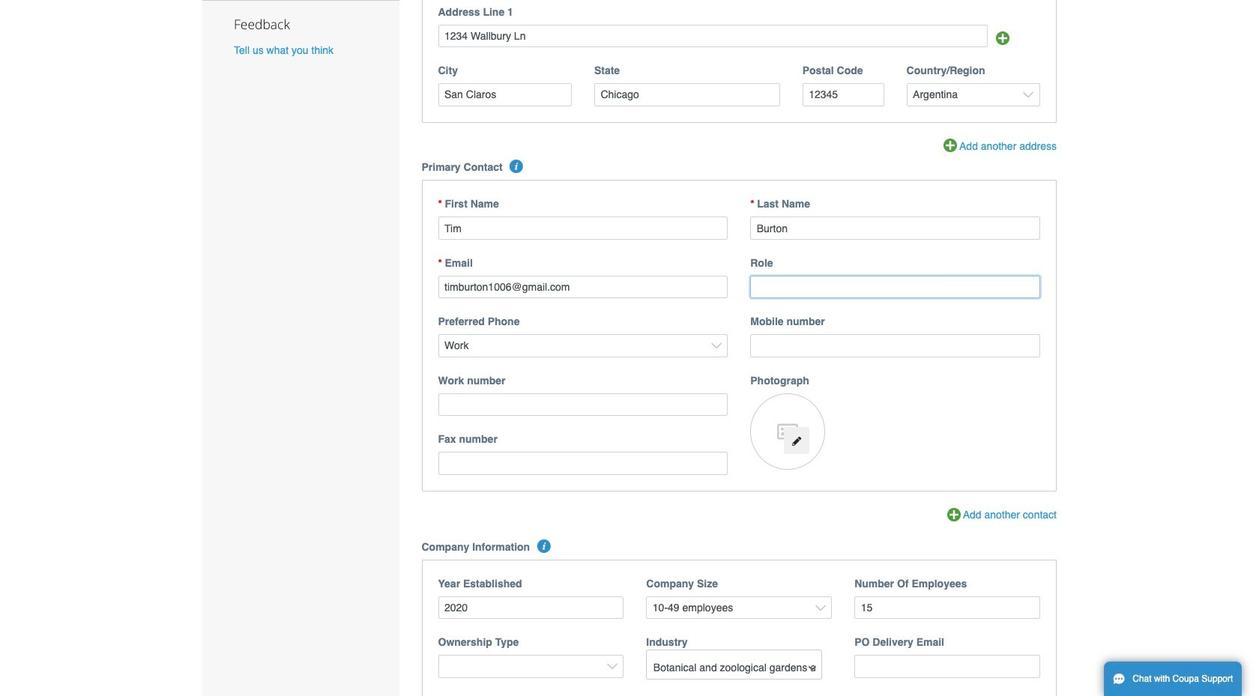 Task type: describe. For each thing, give the bounding box(es) containing it.
add image
[[996, 32, 1010, 45]]

Select an Option text field
[[648, 656, 821, 679]]

0 horizontal spatial additional information image
[[510, 160, 523, 174]]



Task type: locate. For each thing, give the bounding box(es) containing it.
additional information image
[[510, 160, 523, 174], [537, 540, 551, 553]]

change image image
[[792, 436, 802, 447]]

None text field
[[438, 24, 989, 47], [595, 83, 780, 106], [803, 83, 885, 106], [438, 217, 728, 240], [751, 276, 1041, 299], [751, 335, 1041, 358], [438, 453, 728, 475], [438, 597, 624, 620], [855, 656, 1041, 679], [438, 24, 989, 47], [595, 83, 780, 106], [803, 83, 885, 106], [438, 217, 728, 240], [751, 276, 1041, 299], [751, 335, 1041, 358], [438, 453, 728, 475], [438, 597, 624, 620], [855, 656, 1041, 679]]

None text field
[[438, 83, 572, 106], [751, 217, 1041, 240], [438, 276, 728, 299], [438, 394, 728, 417], [855, 597, 1041, 620], [438, 83, 572, 106], [751, 217, 1041, 240], [438, 276, 728, 299], [438, 394, 728, 417], [855, 597, 1041, 620]]

1 horizontal spatial additional information image
[[537, 540, 551, 553]]

photograph image
[[751, 394, 826, 470]]

1 vertical spatial additional information image
[[537, 540, 551, 553]]

0 vertical spatial additional information image
[[510, 160, 523, 174]]



Task type: vqa. For each thing, say whether or not it's contained in the screenshot.
navigation
no



